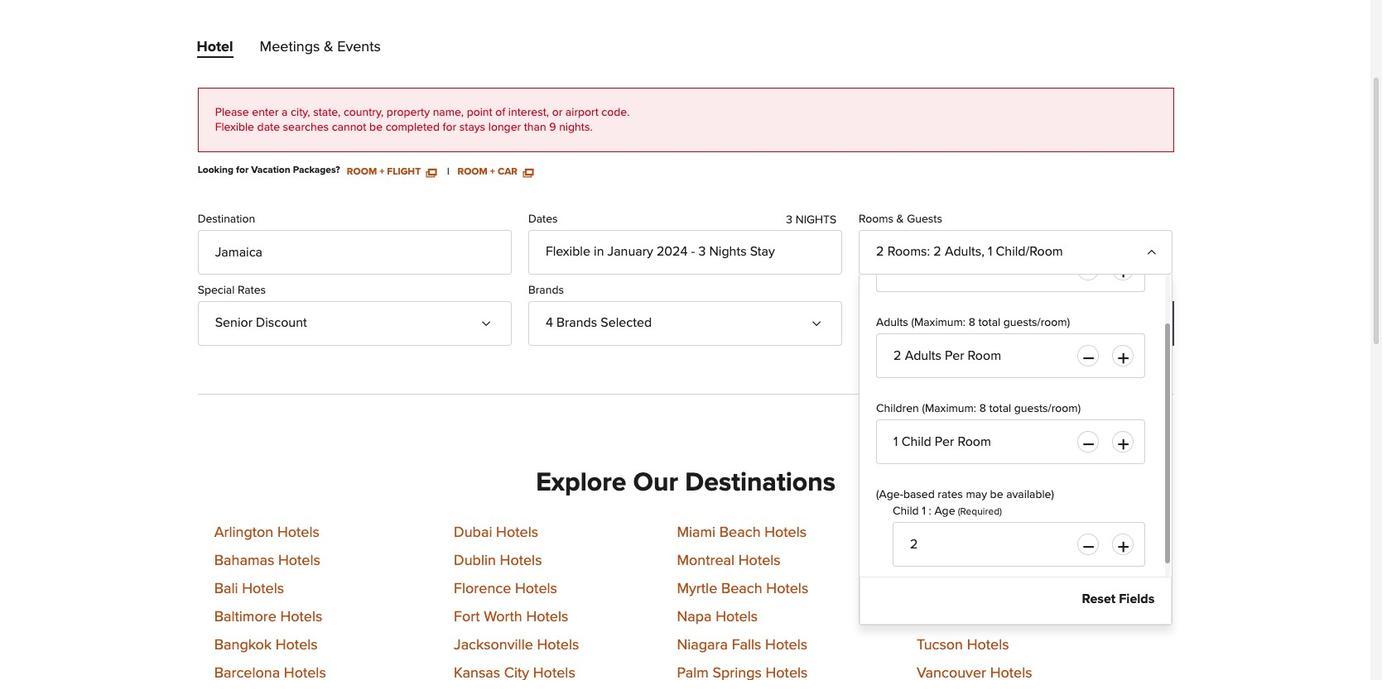 Task type: locate. For each thing, give the bounding box(es) containing it.
napa hotels
[[677, 611, 758, 626]]

4
[[546, 316, 553, 330]]

(maximum: for children
[[922, 403, 977, 415]]

hotels up dublin hotels link
[[496, 526, 538, 541]]

rooms
[[859, 214, 894, 225], [888, 245, 927, 258]]

senior
[[215, 316, 253, 330]]

hotels up niagara falls hotels
[[716, 611, 758, 626]]

0 vertical spatial 8
[[969, 317, 976, 329]]

0 vertical spatial guests/room)
[[1004, 317, 1070, 329]]

0 horizontal spatial 1
[[922, 506, 926, 518]]

trigger image
[[1146, 241, 1159, 254]]

0 vertical spatial total
[[979, 317, 1001, 329]]

niagara falls hotels
[[677, 639, 808, 654]]

be
[[369, 122, 383, 133], [990, 489, 1003, 501]]

arlington hotels link
[[214, 526, 320, 541]]

rooms down rooms & guests
[[888, 245, 927, 258]]

myrtle beach hotels
[[677, 583, 809, 598]]

/
[[943, 321, 946, 333]]

be right may
[[990, 489, 1003, 501]]

trigger image left 4
[[484, 312, 498, 325]]

florence
[[454, 583, 511, 598]]

3
[[786, 214, 793, 226], [699, 245, 706, 258]]

child
[[893, 506, 919, 518]]

1 vertical spatial flexible
[[546, 245, 590, 258]]

children (maximum: 8 total guests/room)
[[876, 403, 1081, 415]]

bangkok hotels
[[214, 639, 318, 654]]

+ left car
[[490, 167, 495, 177]]

hotel
[[197, 40, 233, 55]]

2 down rooms & guests
[[876, 245, 884, 258]]

1 vertical spatial :
[[929, 506, 932, 518]]

1 trigger image from the left
[[484, 312, 498, 325]]

flexible down the please
[[215, 122, 254, 133]]

brands right 4
[[557, 316, 597, 330]]

use
[[885, 321, 906, 333]]

room + flight
[[347, 167, 423, 177]]

trigger image
[[484, 312, 498, 325], [815, 312, 828, 325]]

1 horizontal spatial flexible
[[546, 245, 590, 258]]

interest,
[[508, 107, 549, 118]]

total
[[979, 317, 1001, 329], [989, 403, 1011, 415]]

available)
[[1006, 489, 1054, 501]]

: down guests
[[927, 245, 930, 258]]

opens in a new browser window. image right car
[[523, 167, 533, 177]]

beach for miami
[[720, 526, 761, 541]]

jacksonville hotels link
[[454, 639, 579, 654]]

vacation
[[251, 166, 290, 176]]

0 horizontal spatial +
[[380, 167, 385, 177]]

be inside please enter a city, state, country, property name, point of interest, or airport code. flexible date searches cannot be completed for stays longer than 9 nights.
[[369, 122, 383, 133]]

0 vertical spatial beach
[[720, 526, 761, 541]]

total for adults (maximum: 8 total guests/room)
[[979, 317, 1001, 329]]

trigger image left use
[[815, 312, 828, 325]]

0 vertical spatial be
[[369, 122, 383, 133]]

0 horizontal spatial 8
[[969, 317, 976, 329]]

2 rooms : 2 adults , 1 child/room
[[876, 245, 1063, 258]]

napa hotels link
[[677, 611, 758, 626]]

1 vertical spatial 3
[[699, 245, 706, 258]]

packages?
[[293, 166, 340, 176]]

adults
[[945, 245, 982, 258], [876, 317, 908, 329]]

0 horizontal spatial room
[[347, 167, 377, 177]]

meetings
[[260, 40, 320, 55]]

1
[[988, 245, 993, 258], [922, 506, 926, 518]]

0 vertical spatial brands
[[528, 285, 564, 296]]

hotels down the baltimore hotels link
[[276, 639, 318, 654]]

in
[[594, 245, 604, 258]]

hotels
[[1093, 315, 1138, 331], [277, 526, 320, 541], [496, 526, 538, 541], [765, 526, 807, 541], [1043, 526, 1085, 541], [278, 555, 320, 569], [500, 555, 542, 569], [739, 555, 781, 569], [969, 555, 1011, 569], [242, 583, 284, 598], [515, 583, 557, 598], [766, 583, 809, 598], [280, 611, 322, 626], [526, 611, 568, 626], [716, 611, 758, 626], [970, 611, 1013, 626], [276, 639, 318, 654], [537, 639, 579, 654], [765, 639, 808, 654], [967, 639, 1009, 654]]

airport
[[566, 107, 599, 118]]

1 vertical spatial &
[[897, 214, 904, 225]]

0 vertical spatial flexible
[[215, 122, 254, 133]]

opens in a new browser window. image inside "room + car" link
[[523, 167, 533, 177]]

1 vertical spatial total
[[989, 403, 1011, 415]]

age
[[935, 506, 955, 518]]

looking for vacation packages?
[[198, 166, 340, 176]]

bahamas hotels
[[214, 555, 320, 569]]

hotels up bangkok hotels
[[280, 611, 322, 626]]

montreal
[[677, 555, 735, 569]]

0 vertical spatial for
[[443, 122, 457, 133]]

our
[[633, 470, 678, 497]]

1 horizontal spatial adults
[[945, 245, 982, 258]]

Destination text field
[[198, 230, 512, 275]]

2 down guests
[[934, 245, 942, 258]]

tucson hotels link
[[917, 639, 1009, 654]]

guests/room) for adults (maximum: 8 total guests/room)
[[1004, 317, 1070, 329]]

flexible left in
[[546, 245, 590, 258]]

padre
[[959, 526, 997, 541]]

worth
[[484, 611, 522, 626]]

nights
[[709, 245, 747, 258]]

reset fields link
[[1082, 593, 1155, 606]]

discount
[[256, 316, 307, 330]]

(maximum: for adults
[[911, 317, 966, 329]]

hotels up fort worth hotels
[[515, 583, 557, 598]]

adults left child/room
[[945, 245, 982, 258]]

1 horizontal spatial be
[[990, 489, 1003, 501]]

1 room from the left
[[347, 167, 377, 177]]

3 right -
[[699, 245, 706, 258]]

south padre island hotels link
[[917, 526, 1085, 541]]

find hotels button
[[1025, 301, 1174, 346]]

adults left points
[[876, 317, 908, 329]]

hotels for baltimore hotels
[[280, 611, 322, 626]]

1 horizontal spatial &
[[897, 214, 904, 225]]

: left age on the bottom right
[[929, 506, 932, 518]]

& left events
[[324, 40, 333, 55]]

0 horizontal spatial 3
[[699, 245, 706, 258]]

0 vertical spatial 3
[[786, 214, 793, 226]]

opens in a new browser window. image left the |
[[426, 167, 436, 177]]

1 vertical spatial guests/room)
[[1014, 403, 1081, 415]]

room right the |
[[458, 167, 488, 177]]

0 horizontal spatial opens in a new browser window. image
[[426, 167, 436, 177]]

+ left the flight
[[380, 167, 385, 177]]

hotels right falls
[[765, 639, 808, 654]]

flight
[[387, 167, 421, 177]]

hotels up tucson hotels link
[[970, 611, 1013, 626]]

dublin hotels
[[454, 555, 542, 569]]

+
[[380, 167, 385, 177], [490, 167, 495, 177]]

hotels down south padre island hotels on the bottom right
[[969, 555, 1011, 569]]

trigger image inside senior discount link
[[484, 312, 498, 325]]

arlington hotels
[[214, 526, 320, 541]]

2 + from the left
[[490, 167, 495, 177]]

0 vertical spatial :
[[927, 245, 930, 258]]

hotels for dublin hotels
[[500, 555, 542, 569]]

enter
[[252, 107, 279, 118]]

brands up 4
[[528, 285, 564, 296]]

find hotels
[[1062, 315, 1138, 331]]

trigger image for special rates
[[484, 312, 498, 325]]

2 trigger image from the left
[[815, 312, 828, 325]]

baltimore
[[214, 611, 276, 626]]

0 horizontal spatial &
[[324, 40, 333, 55]]

2
[[876, 245, 884, 258], [934, 245, 942, 258]]

hotels down fort worth hotels
[[537, 639, 579, 654]]

beach up montreal hotels
[[720, 526, 761, 541]]

bali hotels link
[[214, 583, 284, 598]]

0 horizontal spatial trigger image
[[484, 312, 498, 325]]

room for room + car
[[458, 167, 488, 177]]

use points / awards
[[885, 321, 987, 333]]

2 opens in a new browser window. image from the left
[[523, 167, 533, 177]]

1 opens in a new browser window. image from the left
[[426, 167, 436, 177]]

senior discount
[[215, 316, 307, 330]]

fort worth hotels
[[454, 611, 568, 626]]

hotels for florence hotels
[[515, 583, 557, 598]]

rates
[[938, 489, 963, 501]]

longer
[[488, 122, 521, 133]]

1 vertical spatial 1
[[922, 506, 926, 518]]

0 vertical spatial &
[[324, 40, 333, 55]]

1 vertical spatial (maximum:
[[922, 403, 977, 415]]

1 + from the left
[[380, 167, 385, 177]]

for down "name,"
[[443, 122, 457, 133]]

1 horizontal spatial 3
[[786, 214, 793, 226]]

None text field
[[876, 420, 1146, 465], [893, 523, 1146, 567], [876, 420, 1146, 465], [893, 523, 1146, 567]]

bali hotels
[[214, 583, 284, 598]]

1 2 from the left
[[876, 245, 884, 258]]

for right looking
[[236, 166, 249, 176]]

hotels inside find hotels button
[[1093, 315, 1138, 331]]

hotels up the myrtle beach hotels
[[739, 555, 781, 569]]

based
[[904, 489, 935, 501]]

opens in a new browser window. image inside room + flight link
[[426, 167, 436, 177]]

state,
[[313, 107, 341, 118]]

room + car
[[458, 167, 520, 177]]

& left guests
[[897, 214, 904, 225]]

miami beach hotels
[[677, 526, 807, 541]]

1 horizontal spatial +
[[490, 167, 495, 177]]

sydney hotels
[[917, 555, 1011, 569]]

dublin
[[454, 555, 496, 569]]

be down country,
[[369, 122, 383, 133]]

hotels down bahamas hotels link
[[242, 583, 284, 598]]

hotels up florence hotels
[[500, 555, 542, 569]]

south padre island hotels
[[917, 526, 1085, 541]]

1 down based
[[922, 506, 926, 518]]

guests
[[907, 214, 942, 225]]

rooms left guests
[[859, 214, 894, 225]]

4 brands selected
[[546, 316, 652, 330]]

0 vertical spatial (maximum:
[[911, 317, 966, 329]]

2 2 from the left
[[934, 245, 942, 258]]

3 left nights
[[786, 214, 793, 226]]

0 vertical spatial adults
[[945, 245, 982, 258]]

2 room from the left
[[458, 167, 488, 177]]

0 horizontal spatial flexible
[[215, 122, 254, 133]]

opens in a new browser window. image
[[426, 167, 436, 177], [523, 167, 533, 177]]

0 horizontal spatial adults
[[876, 317, 908, 329]]

for
[[443, 122, 457, 133], [236, 166, 249, 176]]

fort worth hotels link
[[454, 611, 568, 626]]

jacksonville
[[454, 639, 533, 654]]

1 horizontal spatial room
[[458, 167, 488, 177]]

hotels down arlington hotels
[[278, 555, 320, 569]]

hotels down toronto hotels
[[967, 639, 1009, 654]]

toronto hotels
[[917, 611, 1013, 626]]

1 horizontal spatial 2
[[934, 245, 942, 258]]

0 vertical spatial rooms
[[859, 214, 894, 225]]

1 horizontal spatial opens in a new browser window. image
[[523, 167, 533, 177]]

reset
[[1082, 593, 1116, 606]]

hotels for dubai hotels
[[496, 526, 538, 541]]

dublin hotels link
[[454, 555, 542, 569]]

1 vertical spatial for
[[236, 166, 249, 176]]

& for rooms
[[897, 214, 904, 225]]

1 horizontal spatial 8
[[980, 403, 986, 415]]

beach down montreal hotels
[[721, 583, 763, 598]]

jacksonville hotels
[[454, 639, 579, 654]]

island
[[1001, 526, 1039, 541]]

1 vertical spatial beach
[[721, 583, 763, 598]]

1 vertical spatial 8
[[980, 403, 986, 415]]

miami
[[677, 526, 716, 541]]

0 horizontal spatial 2
[[876, 245, 884, 258]]

room left the flight
[[347, 167, 377, 177]]

1 horizontal spatial for
[[443, 122, 457, 133]]

hotels right find
[[1093, 315, 1138, 331]]

0 horizontal spatial be
[[369, 122, 383, 133]]

miami beach hotels link
[[677, 526, 807, 541]]

hotels up bahamas hotels link
[[277, 526, 320, 541]]

room for room + flight
[[347, 167, 377, 177]]

0 vertical spatial 1
[[988, 245, 993, 258]]

1 right ,
[[988, 245, 993, 258]]

8 for adults
[[969, 317, 976, 329]]

opens in a new browser window. image for room + car
[[523, 167, 533, 177]]

1 horizontal spatial trigger image
[[815, 312, 828, 325]]

hotels for sydney hotels
[[969, 555, 1011, 569]]

None text field
[[876, 334, 1146, 378]]



Task type: vqa. For each thing, say whether or not it's contained in the screenshot.
top The 'Brands'
yes



Task type: describe. For each thing, give the bounding box(es) containing it.
,
[[982, 245, 985, 258]]

destination
[[198, 214, 255, 225]]

awards
[[949, 321, 987, 333]]

fort
[[454, 611, 480, 626]]

montreal hotels
[[677, 555, 781, 569]]

flexible in january 2024 - 3 nights stay
[[546, 245, 775, 258]]

hotels for bangkok hotels
[[276, 639, 318, 654]]

1 vertical spatial be
[[990, 489, 1003, 501]]

flexible inside please enter a city, state, country, property name, point of interest, or airport code. flexible date searches cannot be completed for stays longer than 9 nights.
[[215, 122, 254, 133]]

or
[[552, 107, 563, 118]]

bangkok hotels link
[[214, 639, 318, 654]]

1 vertical spatial adults
[[876, 317, 908, 329]]

bali
[[214, 583, 238, 598]]

completed
[[386, 122, 440, 133]]

|
[[447, 167, 449, 177]]

toronto hotels link
[[917, 611, 1013, 626]]

south
[[917, 526, 955, 541]]

tucson
[[917, 639, 963, 654]]

senior discount link
[[198, 301, 512, 346]]

total for children (maximum: 8 total guests/room)
[[989, 403, 1011, 415]]

point
[[467, 107, 493, 118]]

hotels for bahamas hotels
[[278, 555, 320, 569]]

dubai hotels link
[[454, 526, 538, 541]]

searches
[[283, 122, 329, 133]]

opens in a new browser window. image for room + flight
[[426, 167, 436, 177]]

for inside please enter a city, state, country, property name, point of interest, or airport code. flexible date searches cannot be completed for stays longer than 9 nights.
[[443, 122, 457, 133]]

explore
[[536, 470, 626, 497]]

child/room
[[996, 245, 1063, 258]]

adults (maximum: 8 total guests/room)
[[876, 317, 1070, 329]]

special rates
[[198, 285, 266, 296]]

room + car link
[[458, 166, 533, 177]]

trigger image for brands
[[815, 312, 828, 325]]

explore our destinations
[[536, 470, 836, 497]]

reset fields
[[1082, 593, 1155, 606]]

points
[[908, 321, 940, 333]]

-
[[691, 245, 695, 258]]

baltimore hotels link
[[214, 611, 322, 626]]

tucson hotels
[[917, 639, 1009, 654]]

1 vertical spatial brands
[[557, 316, 597, 330]]

8 for children
[[980, 403, 986, 415]]

hotels for arlington hotels
[[277, 526, 320, 541]]

child 1 : age (required)
[[893, 506, 1002, 518]]

toronto
[[917, 611, 967, 626]]

hotel link
[[197, 40, 233, 61]]

+ for car
[[490, 167, 495, 177]]

stay
[[750, 245, 775, 258]]

: for 1
[[929, 506, 932, 518]]

beach for myrtle
[[721, 583, 763, 598]]

hotels for jacksonville hotels
[[537, 639, 579, 654]]

hotels for toronto hotels
[[970, 611, 1013, 626]]

1 horizontal spatial 1
[[988, 245, 993, 258]]

hotels for tucson hotels
[[967, 639, 1009, 654]]

date
[[257, 122, 280, 133]]

hotels for montreal hotels
[[739, 555, 781, 569]]

florence hotels
[[454, 583, 557, 598]]

myrtle beach hotels link
[[677, 583, 809, 598]]

hotels for find hotels
[[1093, 315, 1138, 331]]

room + flight link
[[347, 166, 436, 177]]

montreal hotels link
[[677, 555, 781, 569]]

1 vertical spatial rooms
[[888, 245, 927, 258]]

guests/room) for children (maximum: 8 total guests/room)
[[1014, 403, 1081, 415]]

hotels right island
[[1043, 526, 1085, 541]]

9
[[549, 122, 556, 133]]

: for rooms
[[927, 245, 930, 258]]

may
[[966, 489, 987, 501]]

meetings & events
[[260, 40, 381, 55]]

hotels up jacksonville hotels
[[526, 611, 568, 626]]

selected
[[601, 316, 652, 330]]

looking
[[198, 166, 234, 176]]

niagara falls hotels link
[[677, 639, 808, 654]]

dubai
[[454, 526, 492, 541]]

bahamas hotels link
[[214, 555, 320, 569]]

nights
[[796, 214, 837, 226]]

hotels down montreal hotels
[[766, 583, 809, 598]]

fields
[[1119, 593, 1155, 606]]

hotels for napa hotels
[[716, 611, 758, 626]]

baltimore hotels
[[214, 611, 322, 626]]

events
[[337, 40, 381, 55]]

hotels for bali hotels
[[242, 583, 284, 598]]

bangkok
[[214, 639, 272, 654]]

rates
[[238, 285, 266, 296]]

& for meetings
[[324, 40, 333, 55]]

2024
[[657, 245, 688, 258]]

niagara
[[677, 639, 728, 654]]

+ for flight
[[380, 167, 385, 177]]

code.
[[602, 107, 630, 118]]

rooms & guests
[[859, 214, 942, 225]]

falls
[[732, 639, 762, 654]]

dates
[[528, 214, 558, 225]]

arlington
[[214, 526, 274, 541]]

(age-based rates may be available)
[[876, 489, 1054, 501]]

than
[[524, 122, 546, 133]]

cannot
[[332, 122, 367, 133]]

car
[[498, 167, 518, 177]]

name,
[[433, 107, 464, 118]]

0 horizontal spatial for
[[236, 166, 249, 176]]

hotels down destinations
[[765, 526, 807, 541]]



